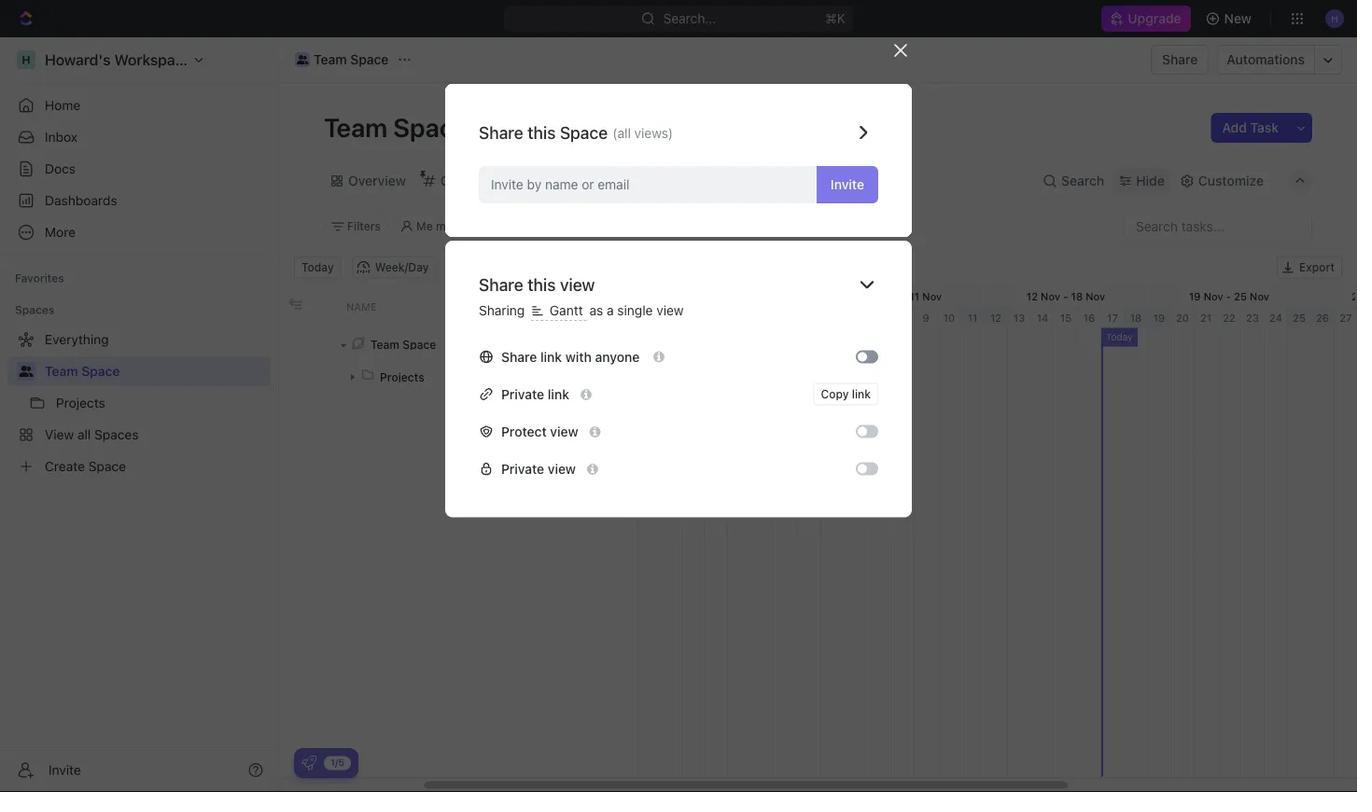 Task type: describe. For each thing, give the bounding box(es) containing it.
all
[[618, 126, 631, 141]]

1 horizontal spatial today
[[1106, 332, 1133, 343]]

overview
[[348, 173, 406, 189]]

share this view
[[479, 275, 595, 295]]

share button
[[1151, 45, 1210, 75]]

share this space ( all views )
[[479, 122, 673, 142]]

29 element
[[659, 308, 683, 328]]

31 element
[[705, 308, 728, 328]]

0 horizontal spatial  image
[[289, 297, 302, 310]]

docs
[[45, 161, 76, 176]]

link for private
[[548, 387, 570, 402]]

export button
[[1277, 256, 1343, 279]]

10
[[944, 312, 955, 324]]

12 for 12 nov - 18 nov
[[1027, 290, 1038, 303]]

as a single view
[[590, 303, 684, 318]]

add task
[[1223, 120, 1279, 135]]

onboarding checklist button element
[[302, 756, 317, 771]]

2 nov from the left
[[923, 290, 942, 303]]

calendar
[[632, 173, 688, 189]]

name
[[346, 301, 377, 313]]

inbox link
[[7, 122, 271, 152]]

home link
[[7, 91, 271, 120]]

by
[[527, 177, 542, 192]]

13 element
[[1008, 308, 1032, 328]]

24
[[1270, 312, 1283, 324]]

favorites button
[[7, 267, 72, 289]]

home
[[45, 98, 81, 113]]

favorites
[[15, 272, 64, 285]]

search...
[[663, 11, 717, 26]]

5 nov from the left
[[1204, 290, 1224, 303]]

0 horizontal spatial 25
[[1234, 290, 1247, 303]]

sharing
[[479, 303, 529, 318]]

11 element
[[962, 308, 985, 328]]

search
[[1062, 173, 1105, 189]]

1 element
[[728, 308, 752, 328]]

name column header
[[335, 286, 578, 327]]

task
[[1251, 120, 1279, 135]]

calendar link
[[629, 168, 688, 194]]

team space inside tree
[[45, 364, 120, 379]]

2 element
[[752, 308, 775, 328]]

3 element
[[775, 308, 798, 328]]

3 column header from the left
[[578, 286, 606, 327]]

⌘k
[[826, 11, 846, 26]]

30 element
[[683, 308, 705, 328]]

27 element
[[1335, 308, 1358, 328]]

share for share this space ( all views )
[[479, 122, 524, 142]]

link for copy
[[852, 388, 871, 401]]

space inside team space tree
[[82, 364, 120, 379]]

12 nov - 18 nov
[[1027, 290, 1106, 303]]

copy
[[821, 388, 849, 401]]

05 nov - 11 nov
[[863, 290, 942, 303]]

16
[[1084, 312, 1096, 324]]

(
[[613, 126, 618, 141]]

26
[[1317, 312, 1330, 324]]

board
[[504, 173, 541, 189]]

views
[[635, 126, 668, 141]]

chat
[[441, 173, 470, 189]]

16 element
[[1078, 308, 1102, 328]]

23 element
[[1242, 308, 1265, 328]]

1 horizontal spatial 11
[[968, 312, 978, 324]]

23
[[1247, 312, 1260, 324]]

4 column header from the left
[[606, 286, 638, 327]]

name
[[545, 177, 578, 192]]

or
[[582, 177, 594, 192]]

add
[[1223, 120, 1247, 135]]

team space link inside tree
[[45, 357, 267, 387]]

05 nov - 11 nov element
[[822, 286, 985, 307]]

as
[[590, 303, 603, 318]]

19 nov - 25 nov element
[[1149, 286, 1312, 307]]

team inside team space tree
[[45, 364, 78, 379]]

10 element
[[938, 308, 962, 328]]

private link
[[501, 387, 570, 402]]

15
[[1061, 312, 1072, 324]]

- for 25
[[1227, 290, 1232, 303]]

search button
[[1037, 168, 1110, 194]]

12 for 12
[[991, 312, 1002, 324]]

- for 11
[[902, 290, 907, 303]]

26 element
[[1312, 308, 1335, 328]]

upgrade
[[1128, 11, 1182, 26]]

hide button
[[1114, 168, 1171, 194]]

29 oct - 04 nov element
[[659, 286, 822, 307]]

hide
[[1137, 173, 1165, 189]]

a
[[607, 303, 614, 318]]

name row
[[279, 286, 638, 328]]

3 nov from the left
[[1041, 290, 1061, 303]]

overview link
[[345, 168, 406, 194]]

this for space
[[528, 122, 556, 142]]

new
[[1225, 11, 1252, 26]]

- for 18
[[1064, 290, 1069, 303]]

customize
[[1199, 173, 1264, 189]]

team space - 0.00% row
[[279, 328, 638, 361]]

team space tree
[[7, 325, 271, 482]]

export
[[1300, 261, 1335, 274]]

05
[[863, 290, 877, 303]]

docs link
[[7, 154, 271, 184]]

14 element
[[1032, 308, 1055, 328]]

single
[[618, 303, 653, 318]]

with
[[566, 349, 592, 365]]

4 element
[[798, 308, 822, 328]]

26 nov - 02 dec element
[[1312, 286, 1358, 307]]

onboarding checklist button image
[[302, 756, 317, 771]]

team space cell
[[335, 328, 578, 361]]

22 element
[[1219, 308, 1242, 328]]

today button
[[294, 256, 341, 279]]

copy link
[[821, 388, 871, 401]]

19 for 19
[[1154, 312, 1166, 324]]

today inside button
[[302, 261, 334, 274]]

6 element
[[845, 308, 868, 328]]

user group image inside team space tree
[[19, 366, 33, 377]]

chat link
[[437, 168, 470, 194]]

1 horizontal spatial invite
[[491, 177, 524, 192]]

list link
[[572, 168, 598, 194]]



Task type: vqa. For each thing, say whether or not it's contained in the screenshot.
THE 250
no



Task type: locate. For each thing, give the bounding box(es) containing it.
0 horizontal spatial today
[[302, 261, 334, 274]]

22 for 22
[[1223, 312, 1236, 324]]

0 horizontal spatial user group image
[[19, 366, 33, 377]]

19 for 19 nov - 25 nov
[[1190, 290, 1201, 303]]

6 nov from the left
[[1250, 290, 1270, 303]]

team space
[[314, 52, 389, 67], [324, 112, 474, 142], [371, 338, 436, 351], [45, 364, 120, 379]]

2 this from the top
[[528, 275, 556, 295]]

nov up 9 at the right of the page
[[923, 290, 942, 303]]

link down share link with anyone
[[548, 387, 570, 402]]

1 vertical spatial this
[[528, 275, 556, 295]]

1 vertical spatial gantt
[[546, 303, 587, 318]]

17 element
[[1102, 308, 1125, 328]]

2 - from the left
[[902, 290, 907, 303]]

gantt
[[723, 173, 757, 189], [546, 303, 587, 318]]

25 up the '22' element
[[1234, 290, 1247, 303]]

0 vertical spatial 18
[[1071, 290, 1083, 303]]

protect view
[[501, 424, 579, 439]]

spaces
[[15, 303, 55, 317]]

table
[[791, 173, 825, 189]]

1 horizontal spatial gantt
[[723, 173, 757, 189]]

space
[[350, 52, 389, 67], [393, 112, 468, 142], [560, 122, 608, 142], [403, 338, 436, 351], [82, 364, 120, 379]]

0 horizontal spatial 19
[[1154, 312, 1166, 324]]

29
[[664, 312, 677, 324]]

share
[[1163, 52, 1198, 67], [479, 122, 524, 142], [479, 275, 524, 295], [501, 349, 537, 365]]

1 this from the top
[[528, 122, 556, 142]]

28 up as
[[582, 290, 595, 303]]

0 vertical spatial 19
[[1190, 290, 1201, 303]]

2 horizontal spatial invite
[[831, 177, 865, 192]]

share for share
[[1163, 52, 1198, 67]]

1 vertical spatial 18
[[1130, 312, 1142, 324]]

1 vertical spatial 28
[[640, 312, 654, 324]]

this up board
[[528, 122, 556, 142]]

28 inside 'element'
[[640, 312, 654, 324]]

14
[[1037, 312, 1049, 324]]

13
[[1014, 312, 1025, 324]]

28 left 29
[[640, 312, 654, 324]]

12 nov - 18 nov element
[[985, 286, 1149, 307]]

gantt left table link
[[723, 173, 757, 189]]

this
[[528, 122, 556, 142], [528, 275, 556, 295]]

1 horizontal spatial  image
[[615, 301, 628, 314]]

18 element
[[1125, 308, 1149, 328]]

22
[[538, 290, 551, 303], [1223, 312, 1236, 324]]

0 horizontal spatial 28
[[582, 290, 595, 303]]

0 vertical spatial team space link
[[290, 49, 394, 71]]

view
[[560, 275, 595, 295], [657, 303, 684, 318], [550, 424, 579, 439], [548, 461, 576, 477]]

1 vertical spatial today
[[1106, 332, 1133, 343]]

1 horizontal spatial 28
[[640, 312, 654, 324]]

private for private view
[[501, 461, 545, 477]]

22 oct - 28 oct
[[538, 290, 616, 303]]

1 nov from the left
[[880, 290, 899, 303]]

today
[[302, 261, 334, 274], [1106, 332, 1133, 343]]

28
[[582, 290, 595, 303], [640, 312, 654, 324]]

new button
[[1199, 4, 1263, 34]]

0 horizontal spatial 12
[[991, 312, 1002, 324]]

automations button
[[1218, 46, 1315, 74]]

0 vertical spatial 11
[[910, 290, 920, 303]]

1/5
[[331, 758, 345, 768]]

7 element
[[868, 308, 892, 328]]

table link
[[788, 168, 825, 194]]

1 vertical spatial 25
[[1293, 312, 1306, 324]]

board link
[[501, 168, 541, 194]]

18
[[1071, 290, 1083, 303], [1130, 312, 1142, 324]]

0 vertical spatial today
[[302, 261, 334, 274]]

invite
[[491, 177, 524, 192], [831, 177, 865, 192], [49, 763, 81, 778]]

upgrade link
[[1102, 6, 1191, 32]]

1 vertical spatial team space link
[[45, 357, 267, 387]]

nov up 16 element
[[1086, 290, 1106, 303]]

 image down today button
[[289, 297, 302, 310]]

protect
[[501, 424, 547, 439]]

email
[[598, 177, 630, 192]]

0 vertical spatial 28
[[582, 290, 595, 303]]

0 horizontal spatial 18
[[1071, 290, 1083, 303]]

customize button
[[1174, 168, 1270, 194]]

0 horizontal spatial 11
[[910, 290, 920, 303]]

2 column header from the left
[[307, 286, 335, 327]]

team inside team space cell
[[371, 338, 400, 351]]

12 right the 11 element
[[991, 312, 1002, 324]]

0 horizontal spatial oct
[[553, 290, 572, 303]]

1 - from the left
[[574, 290, 579, 303]]

share for share link with anyone
[[501, 349, 537, 365]]

link right copy
[[852, 388, 871, 401]]

1 vertical spatial 22
[[1223, 312, 1236, 324]]

inbox
[[45, 129, 78, 145]]

1 horizontal spatial oct
[[598, 290, 616, 303]]

11
[[910, 290, 920, 303], [968, 312, 978, 324]]

0 horizontal spatial 22
[[538, 290, 551, 303]]

 image right a
[[615, 301, 628, 314]]

this up sharing
[[528, 275, 556, 295]]

link for share
[[541, 349, 562, 365]]

private for private link
[[501, 387, 545, 402]]

18 up the 15 element
[[1071, 290, 1083, 303]]

11 up 8 element
[[910, 290, 920, 303]]

22 for 22 oct - 28 oct
[[538, 290, 551, 303]]

Search tasks... text field
[[1125, 212, 1312, 240]]

4 nov from the left
[[1086, 290, 1106, 303]]

12 up the 14
[[1027, 290, 1038, 303]]

 image
[[289, 297, 302, 310], [615, 301, 628, 314]]

gantt inside gantt link
[[723, 173, 757, 189]]

nov up the 23 "element"
[[1250, 290, 1270, 303]]

20 element
[[1172, 308, 1195, 328]]

link
[[541, 349, 562, 365], [548, 387, 570, 402], [852, 388, 871, 401]]

share up the private link
[[501, 349, 537, 365]]

19 right 18 element
[[1154, 312, 1166, 324]]

this for view
[[528, 275, 556, 295]]

15 element
[[1055, 308, 1078, 328]]

link left with
[[541, 349, 562, 365]]

team space tree grid
[[279, 286, 638, 777]]

25 element
[[1289, 308, 1312, 328]]

1 horizontal spatial 18
[[1130, 312, 1142, 324]]

)
[[668, 126, 673, 141]]

3 - from the left
[[1064, 290, 1069, 303]]

share link with anyone
[[501, 349, 643, 365]]

sidebar navigation
[[0, 37, 279, 793]]

team space inside cell
[[371, 338, 436, 351]]

nov right 05 in the right top of the page
[[880, 290, 899, 303]]

19 up 21
[[1190, 290, 1201, 303]]

1 horizontal spatial user group image
[[297, 55, 308, 64]]

1 vertical spatial 19
[[1154, 312, 1166, 324]]

0 horizontal spatial gantt
[[546, 303, 587, 318]]

nov
[[880, 290, 899, 303], [923, 290, 942, 303], [1041, 290, 1061, 303], [1086, 290, 1106, 303], [1204, 290, 1224, 303], [1250, 290, 1270, 303]]

share up board link
[[479, 122, 524, 142]]

private down protect
[[501, 461, 545, 477]]

17
[[1108, 312, 1119, 324]]

2 oct from the left
[[598, 290, 616, 303]]

automations
[[1227, 52, 1305, 67]]

space inside team space cell
[[403, 338, 436, 351]]

1 vertical spatial 12
[[991, 312, 1002, 324]]

1 vertical spatial user group image
[[19, 366, 33, 377]]

0 vertical spatial this
[[528, 122, 556, 142]]

11 right 10 element
[[968, 312, 978, 324]]

invite inside sidebar navigation
[[49, 763, 81, 778]]

column header
[[279, 286, 307, 327], [307, 286, 335, 327], [578, 286, 606, 327], [606, 286, 638, 327]]

private
[[501, 387, 545, 402], [501, 461, 545, 477]]

19 element
[[1149, 308, 1172, 328]]

0 vertical spatial user group image
[[297, 55, 308, 64]]

user group image inside team space link
[[297, 55, 308, 64]]

private view
[[501, 461, 576, 477]]

4 - from the left
[[1227, 290, 1232, 303]]

dashboards
[[45, 193, 117, 208]]

1 private from the top
[[501, 387, 545, 402]]

9
[[923, 312, 930, 324]]

12
[[1027, 290, 1038, 303], [991, 312, 1002, 324]]

share for share this view
[[479, 275, 524, 295]]

oct
[[553, 290, 572, 303], [598, 290, 616, 303]]

0 vertical spatial private
[[501, 387, 545, 402]]

2 private from the top
[[501, 461, 545, 477]]

8 element
[[892, 308, 915, 328]]

0 vertical spatial gantt
[[723, 173, 757, 189]]

0 horizontal spatial team space link
[[45, 357, 267, 387]]

1 horizontal spatial 22
[[1223, 312, 1236, 324]]

private up protect
[[501, 387, 545, 402]]

25 right 24 element
[[1293, 312, 1306, 324]]

gantt link
[[719, 168, 757, 194]]

1 horizontal spatial 25
[[1293, 312, 1306, 324]]

27
[[1340, 312, 1353, 324]]

1 horizontal spatial 19
[[1190, 290, 1201, 303]]

28 element
[[636, 308, 659, 328]]

5 element
[[822, 308, 845, 328]]

1 vertical spatial 11
[[968, 312, 978, 324]]

1 horizontal spatial 12
[[1027, 290, 1038, 303]]

22 oct - 28 oct element
[[496, 286, 659, 307]]

24 element
[[1265, 308, 1289, 328]]

1 horizontal spatial team space link
[[290, 49, 394, 71]]

18 right 17 element at the right top of page
[[1130, 312, 1142, 324]]

share up sharing
[[479, 275, 524, 295]]

0 vertical spatial 25
[[1234, 290, 1247, 303]]

team
[[314, 52, 347, 67], [324, 112, 388, 142], [371, 338, 400, 351], [45, 364, 78, 379]]

invite by name or email
[[491, 177, 630, 192]]

- for 28
[[574, 290, 579, 303]]

user group image
[[297, 55, 308, 64], [19, 366, 33, 377]]

share inside button
[[1163, 52, 1198, 67]]

add task button
[[1212, 113, 1290, 143]]

12 element
[[985, 308, 1008, 328]]

19 nov - 25 nov
[[1190, 290, 1270, 303]]

dashboards link
[[7, 186, 271, 216]]

19
[[1190, 290, 1201, 303], [1154, 312, 1166, 324]]

25
[[1234, 290, 1247, 303], [1293, 312, 1306, 324]]

1 column header from the left
[[279, 286, 307, 327]]

0 horizontal spatial invite
[[49, 763, 81, 778]]

21 element
[[1195, 308, 1219, 328]]

list
[[575, 173, 598, 189]]

-
[[574, 290, 579, 303], [902, 290, 907, 303], [1064, 290, 1069, 303], [1227, 290, 1232, 303]]

0 vertical spatial 22
[[538, 290, 551, 303]]

20
[[1176, 312, 1190, 324]]

nov up the 21 element
[[1204, 290, 1224, 303]]

anyone
[[595, 349, 640, 365]]

team space link
[[290, 49, 394, 71], [45, 357, 267, 387]]

21
[[1201, 312, 1212, 324]]

1 vertical spatial private
[[501, 461, 545, 477]]

0 vertical spatial 12
[[1027, 290, 1038, 303]]

gantt down 22 oct - 28 oct
[[546, 303, 587, 318]]

share down upgrade
[[1163, 52, 1198, 67]]

1 oct from the left
[[553, 290, 572, 303]]

nov up 14 element
[[1041, 290, 1061, 303]]



